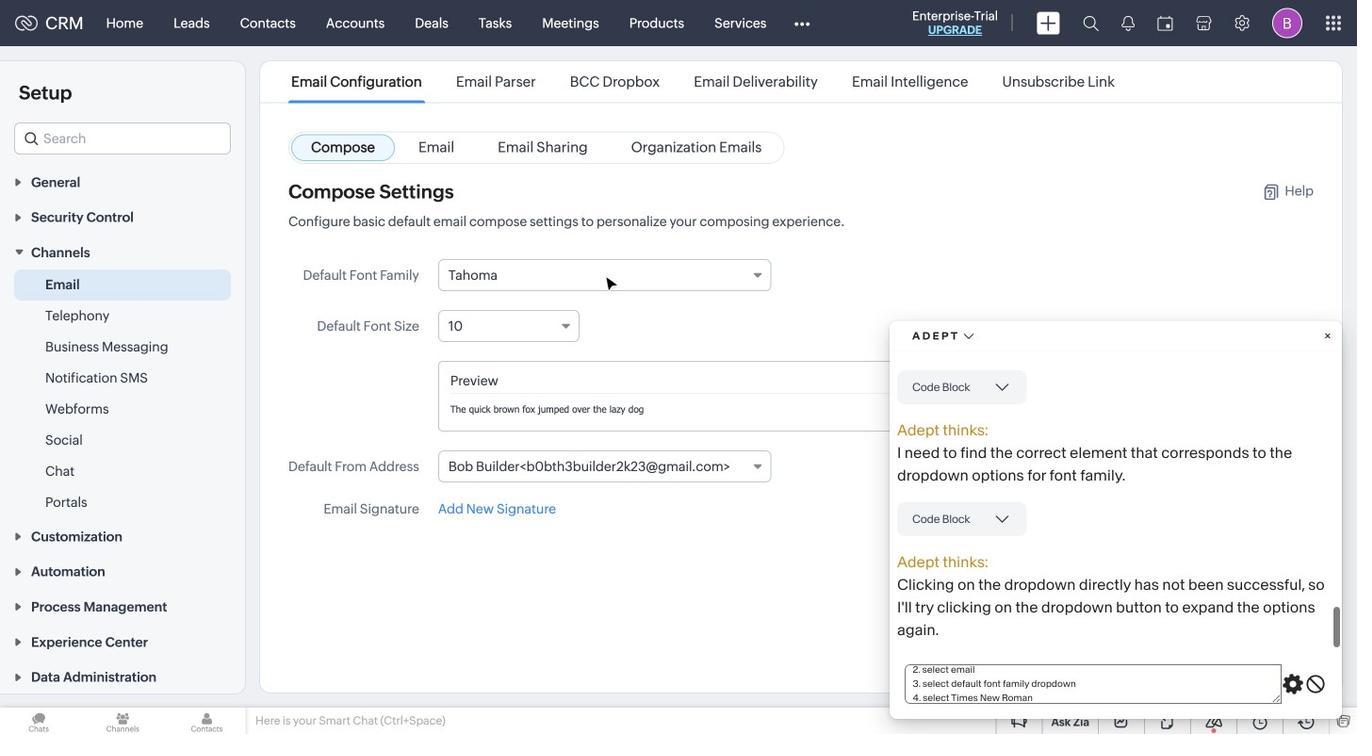 Task type: locate. For each thing, give the bounding box(es) containing it.
signals image
[[1121, 15, 1135, 31]]

None field
[[14, 123, 231, 155], [438, 259, 771, 291], [438, 310, 579, 342], [438, 450, 771, 482], [438, 259, 771, 291], [438, 310, 579, 342], [438, 450, 771, 482]]

contacts image
[[168, 708, 246, 734]]

region
[[0, 270, 245, 518]]

Other Modules field
[[782, 8, 822, 38]]

Search text field
[[15, 123, 230, 154]]

calendar image
[[1157, 16, 1173, 31]]

search image
[[1083, 15, 1099, 31]]

chats image
[[0, 708, 77, 734]]

list
[[274, 61, 1132, 102]]

signals element
[[1110, 0, 1146, 46]]

create menu element
[[1025, 0, 1071, 46]]

logo image
[[15, 16, 38, 31]]



Task type: describe. For each thing, give the bounding box(es) containing it.
search element
[[1071, 0, 1110, 46]]

channels image
[[84, 708, 162, 734]]

none field search
[[14, 123, 231, 155]]

profile element
[[1261, 0, 1314, 46]]

profile image
[[1272, 8, 1302, 38]]

create menu image
[[1037, 12, 1060, 34]]



Task type: vqa. For each thing, say whether or not it's contained in the screenshot.
size icon at the top right
no



